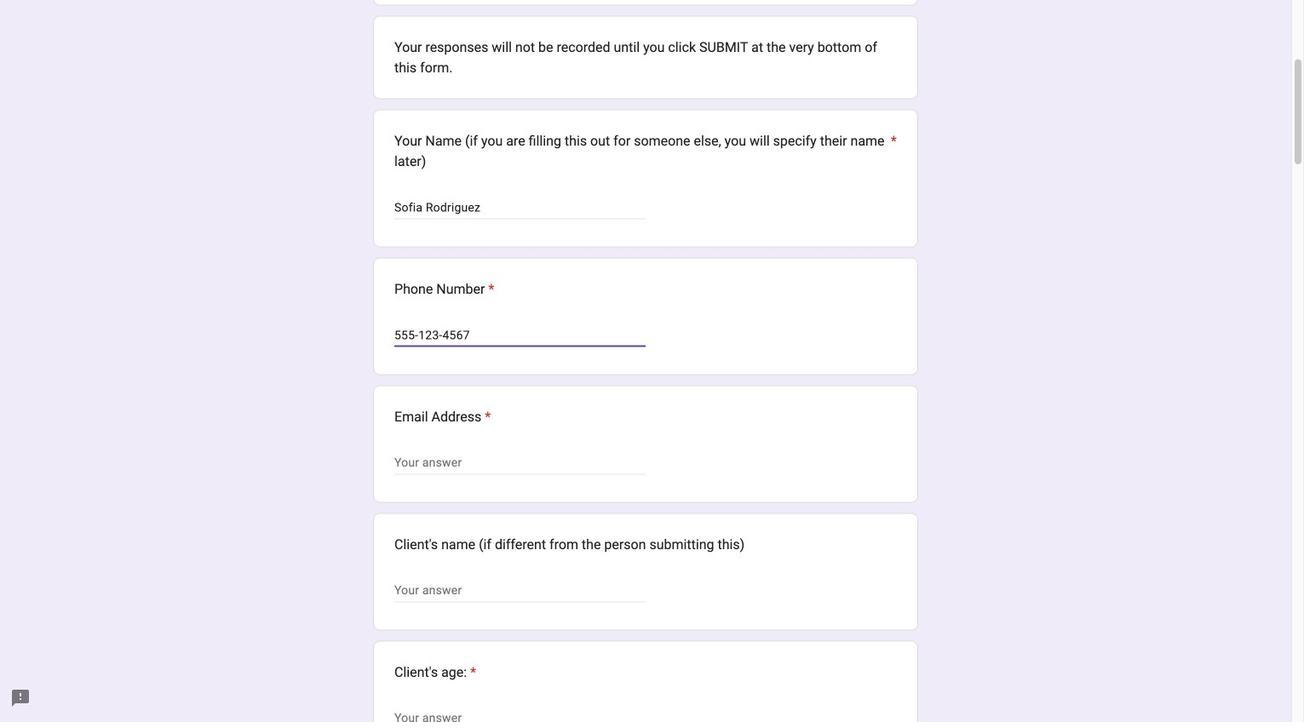 Task type: vqa. For each thing, say whether or not it's contained in the screenshot.
1st Heading from the bottom
yes



Task type: describe. For each thing, give the bounding box(es) containing it.
5 heading from the top
[[394, 663, 476, 683]]

4 heading from the top
[[394, 407, 491, 427]]

3 heading from the top
[[394, 279, 495, 300]]



Task type: locate. For each thing, give the bounding box(es) containing it.
report a problem to google image
[[10, 688, 31, 709]]

heading
[[394, 37, 897, 78], [394, 131, 897, 172], [394, 279, 495, 300], [394, 407, 491, 427], [394, 663, 476, 683]]

list
[[373, 16, 918, 722]]

list item
[[373, 16, 918, 99]]

2 heading from the top
[[394, 131, 897, 172]]

None text field
[[394, 453, 646, 473], [394, 581, 646, 601], [394, 709, 503, 722], [394, 453, 646, 473], [394, 581, 646, 601], [394, 709, 503, 722]]

required question element
[[888, 131, 897, 172], [485, 279, 495, 300], [482, 407, 491, 427], [467, 663, 476, 683]]

1 heading from the top
[[394, 37, 897, 78]]

None text field
[[394, 197, 646, 218], [394, 325, 646, 346], [394, 197, 646, 218], [394, 325, 646, 346]]



